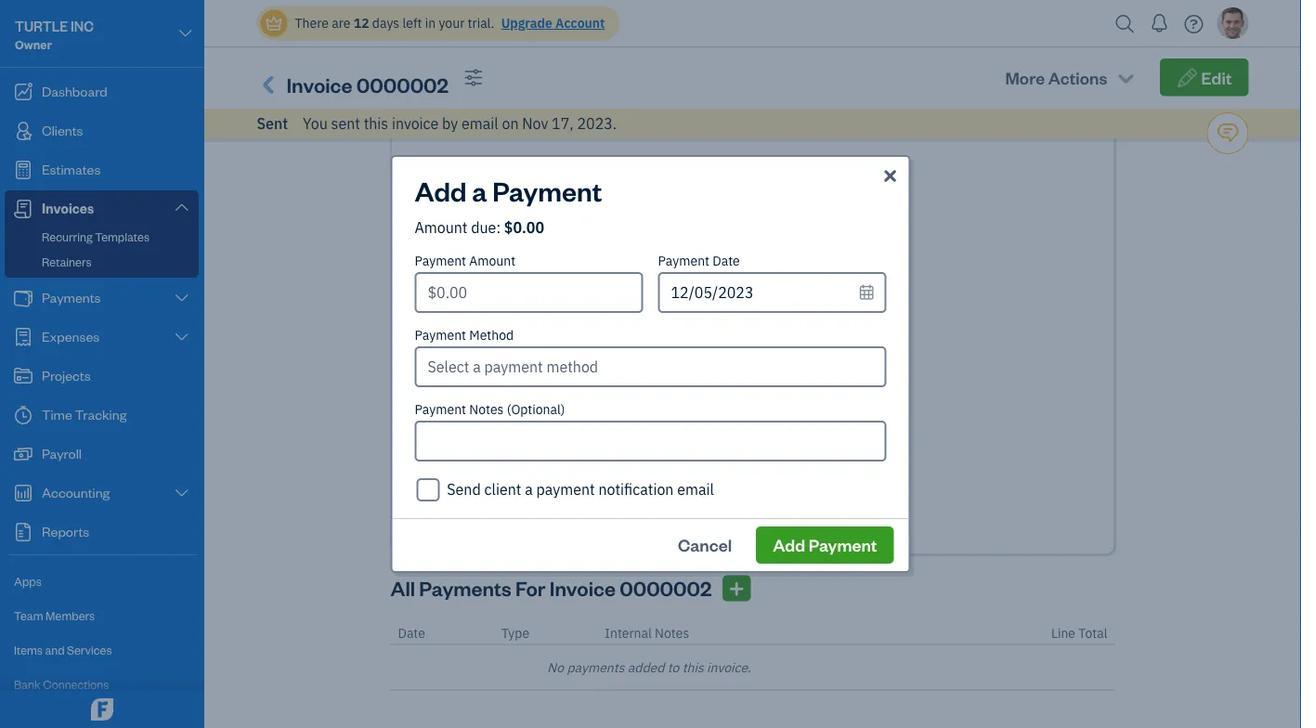 Task type: vqa. For each thing, say whether or not it's contained in the screenshot.
the 'connections'
yes



Task type: describe. For each thing, give the bounding box(es) containing it.
team
[[14, 608, 43, 623]]

no
[[548, 659, 564, 676]]

:
[[497, 218, 501, 237]]

in
[[425, 14, 436, 32]]

1 vertical spatial 0000002
[[620, 575, 712, 602]]

items and services link
[[5, 635, 199, 667]]

add payment button
[[756, 527, 894, 564]]

upgrade
[[501, 14, 553, 32]]

amount due ( usd )
[[828, 120, 933, 135]]

0 horizontal spatial invoice
[[287, 71, 353, 98]]

Amount (USD) text field
[[415, 272, 643, 313]]

larry
[[301, 64, 331, 81]]

due
[[471, 218, 497, 237]]

chevron large down image for the chart image
[[173, 486, 190, 501]]

no payments added to this invoice.
[[548, 659, 751, 676]]

method
[[469, 327, 514, 344]]

1 horizontal spatial a
[[525, 480, 533, 499]]

invoice.
[[707, 659, 751, 676]]

message
[[466, 64, 518, 81]]

add for add payment
[[773, 534, 806, 556]]

1 0.00 from the top
[[1045, 64, 1068, 79]]

close image
[[881, 164, 900, 187]]

edit
[[1202, 66, 1232, 88]]

turtle
[[15, 17, 68, 35]]

payment for payment amount
[[415, 252, 466, 269]]

all
[[391, 575, 415, 602]]

turtle inc owner
[[15, 17, 94, 52]]

1 horizontal spatial invoice
[[550, 575, 616, 602]]

estimate image
[[12, 161, 34, 179]]

payment date
[[658, 252, 740, 269]]

send
[[447, 480, 481, 499]]

client image
[[12, 122, 34, 140]]

add for add a payment
[[415, 173, 467, 208]]

$0.00 inside add a payment dialog
[[504, 218, 544, 237]]

gaffe
[[334, 64, 366, 81]]

chart image
[[12, 484, 34, 503]]

1 vertical spatial date
[[398, 625, 425, 642]]

payment
[[537, 480, 595, 499]]

amount for amount due : $0.00
[[415, 218, 468, 237]]

0 vertical spatial chevron large down image
[[177, 22, 194, 45]]

Send a message text field
[[301, 20, 1246, 61]]

0.00 0.00
[[1045, 64, 1068, 99]]

line
[[1052, 625, 1076, 642]]

money image
[[12, 445, 34, 464]]

date inside add a payment dialog
[[713, 252, 740, 269]]

to
[[668, 659, 679, 676]]

there
[[295, 14, 329, 32]]

freshbooks image
[[87, 699, 117, 721]]

all payments for invoice 0000002
[[391, 575, 712, 602]]

payments
[[419, 575, 512, 602]]

12
[[354, 14, 369, 32]]

0 vertical spatial a
[[472, 173, 487, 208]]

chevron large down image for expense image
[[173, 330, 190, 345]]

timer image
[[12, 406, 34, 425]]

)
[[930, 120, 933, 135]]

report image
[[12, 523, 34, 542]]

bank connections link
[[5, 669, 199, 701]]

0 vertical spatial 0000002
[[357, 71, 449, 98]]

2 vertical spatial amount
[[469, 252, 516, 269]]

for
[[516, 575, 546, 602]]

due
[[874, 120, 897, 135]]

items
[[14, 642, 43, 658]]

trial.
[[468, 14, 495, 32]]

pencil image
[[1177, 68, 1199, 87]]

cancel button
[[661, 527, 749, 564]]

and
[[45, 642, 65, 658]]

Date in MM/DD/YYYY format text field
[[658, 272, 887, 313]]

receive
[[392, 64, 434, 81]]

are
[[332, 14, 351, 32]]

bank connections
[[14, 677, 109, 692]]

days
[[372, 14, 400, 32]]



Task type: locate. For each thing, give the bounding box(es) containing it.
crown image
[[264, 13, 284, 33]]

expense image
[[12, 328, 34, 347]]

0000002
[[357, 71, 449, 98], [620, 575, 712, 602]]

$0.00 down 0.00 0.00
[[1039, 120, 1068, 135]]

date
[[713, 252, 740, 269], [398, 625, 425, 642]]

2 horizontal spatial amount
[[828, 120, 871, 135]]

0 horizontal spatial notes
[[469, 401, 504, 418]]

amount for amount due ( usd )
[[828, 120, 871, 135]]

inc
[[71, 17, 94, 35]]

none text field inside add a payment dialog
[[415, 421, 887, 462]]

1 chevron large down image from the top
[[173, 199, 190, 214]]

apps link
[[5, 566, 199, 598]]

date down all
[[398, 625, 425, 642]]

date up date in mm/dd/yyyy format text field
[[713, 252, 740, 269]]

type
[[502, 625, 530, 642]]

upgrade account link
[[498, 14, 605, 32]]

payment method
[[415, 327, 514, 344]]

add inside button
[[773, 534, 806, 556]]

0 horizontal spatial amount
[[415, 218, 468, 237]]

team members link
[[5, 600, 199, 633]]

edit link
[[1160, 58, 1249, 96]]

1 horizontal spatial add
[[773, 534, 806, 556]]

(optional)
[[507, 401, 565, 418]]

1 vertical spatial a
[[525, 480, 533, 499]]

internal notes
[[605, 625, 690, 642]]

1 vertical spatial invoice
[[550, 575, 616, 602]]

add up amount due : $0.00
[[415, 173, 467, 208]]

0 horizontal spatial 0000002
[[357, 71, 449, 98]]

0.00
[[1045, 64, 1068, 79], [1045, 84, 1068, 99]]

your right in
[[439, 14, 465, 32]]

your
[[439, 14, 465, 32], [437, 64, 463, 81]]

2 0.00 from the top
[[1045, 84, 1068, 99]]

payment image
[[12, 289, 34, 308]]

email.
[[538, 64, 574, 81]]

by
[[521, 64, 535, 81]]

0 horizontal spatial a
[[472, 173, 487, 208]]

dashboard image
[[12, 83, 34, 101]]

1 vertical spatial chevron large down image
[[173, 486, 190, 501]]

amount down ':'
[[469, 252, 516, 269]]

0 horizontal spatial date
[[398, 625, 425, 642]]

1 vertical spatial notes
[[655, 625, 690, 642]]

invoice right the 'for'
[[550, 575, 616, 602]]

payment inside button
[[809, 534, 878, 556]]

will
[[369, 64, 389, 81]]

a right client at the left
[[525, 480, 533, 499]]

notes for internal
[[655, 625, 690, 642]]

1 vertical spatial your
[[437, 64, 463, 81]]

invoice right invoices "icon"
[[287, 71, 353, 98]]

0 vertical spatial 0.00
[[1045, 64, 1068, 79]]

go to help image
[[1179, 10, 1209, 38]]

1 horizontal spatial amount
[[469, 252, 516, 269]]

0 vertical spatial amount
[[828, 120, 871, 135]]

chevron large down image
[[177, 22, 194, 45], [173, 291, 190, 306], [173, 330, 190, 345]]

cancel
[[678, 534, 732, 556]]

members
[[46, 608, 95, 623]]

0 vertical spatial add
[[415, 173, 467, 208]]

larry gaffe will receive your message by email.
[[301, 64, 574, 81]]

notes for payment
[[469, 401, 504, 418]]

Payment Method text field
[[417, 348, 885, 386]]

payment
[[493, 173, 602, 208], [415, 252, 466, 269], [658, 252, 710, 269], [415, 327, 466, 344], [415, 401, 466, 418], [809, 534, 878, 556]]

add a payment dialog
[[0, 133, 1302, 596]]

1 vertical spatial add
[[773, 534, 806, 556]]

chevron large down image for payment 'icon'
[[173, 291, 190, 306]]

amount left the due
[[828, 120, 871, 135]]

payment notes (optional)
[[415, 401, 565, 418]]

a up amount due : $0.00
[[472, 173, 487, 208]]

total
[[1079, 625, 1108, 642]]

0 horizontal spatial $0.00
[[504, 218, 544, 237]]

notes left (optional)
[[469, 401, 504, 418]]

1 vertical spatial amount
[[415, 218, 468, 237]]

account
[[556, 14, 605, 32]]

added
[[628, 659, 665, 676]]

chevron large down image for invoice icon
[[173, 199, 190, 214]]

2 chevron large down image from the top
[[173, 486, 190, 501]]

1 horizontal spatial notes
[[655, 625, 690, 642]]

0 vertical spatial invoice
[[287, 71, 353, 98]]

search image
[[1111, 10, 1140, 38]]

add a payment image
[[728, 578, 746, 600]]

invoices image
[[257, 70, 283, 99]]

connections
[[43, 677, 109, 692]]

1 horizontal spatial date
[[713, 252, 740, 269]]

items and services
[[14, 642, 112, 658]]

1 horizontal spatial $0.00
[[1039, 120, 1068, 135]]

your right receive
[[437, 64, 463, 81]]

usd
[[903, 120, 930, 135]]

1 vertical spatial $0.00
[[504, 218, 544, 237]]

add payment
[[773, 534, 878, 556]]

bank
[[14, 677, 41, 692]]

apps
[[14, 574, 42, 589]]

invoice
[[287, 71, 353, 98], [550, 575, 616, 602]]

payment amount
[[415, 252, 516, 269]]

main element
[[0, 0, 265, 728]]

email
[[677, 480, 714, 499]]

services
[[67, 642, 112, 658]]

amount
[[828, 120, 871, 135], [415, 218, 468, 237], [469, 252, 516, 269]]

$0.00 right ':'
[[504, 218, 544, 237]]

(
[[900, 120, 903, 135]]

this
[[683, 659, 704, 676]]

amount due : $0.00
[[415, 218, 544, 237]]

payment for payment method
[[415, 327, 466, 344]]

notes inside add a payment dialog
[[469, 401, 504, 418]]

left
[[403, 14, 422, 32]]

amount up payment amount
[[415, 218, 468, 237]]

notification
[[599, 480, 674, 499]]

1 horizontal spatial 0000002
[[620, 575, 712, 602]]

line total
[[1052, 625, 1108, 642]]

notes up to
[[655, 625, 690, 642]]

internal
[[605, 625, 652, 642]]

send client a payment notification email
[[447, 480, 714, 499]]

0 vertical spatial notes
[[469, 401, 504, 418]]

payment for payment date
[[658, 252, 710, 269]]

add a payment
[[415, 173, 602, 208]]

1 vertical spatial 0.00
[[1045, 84, 1068, 99]]

0 horizontal spatial add
[[415, 173, 467, 208]]

owner
[[15, 37, 52, 52]]

project image
[[12, 367, 34, 386]]

payments
[[567, 659, 625, 676]]

a
[[472, 173, 487, 208], [525, 480, 533, 499]]

team members
[[14, 608, 95, 623]]

add right the cancel
[[773, 534, 806, 556]]

add
[[415, 173, 467, 208], [773, 534, 806, 556]]

0 vertical spatial $0.00
[[1039, 120, 1068, 135]]

0 vertical spatial chevron large down image
[[173, 199, 190, 214]]

1 vertical spatial chevron large down image
[[173, 291, 190, 306]]

notes
[[469, 401, 504, 418], [655, 625, 690, 642]]

invoice image
[[12, 200, 34, 218]]

0 vertical spatial date
[[713, 252, 740, 269]]

$0.00
[[1039, 120, 1068, 135], [504, 218, 544, 237]]

there are 12 days left in your trial. upgrade account
[[295, 14, 605, 32]]

client
[[485, 480, 522, 499]]

chevron large down image
[[173, 199, 190, 214], [173, 486, 190, 501]]

0 vertical spatial your
[[439, 14, 465, 32]]

invoice 0000002
[[287, 71, 449, 98]]

payment for payment notes (optional)
[[415, 401, 466, 418]]

None text field
[[415, 421, 887, 462]]

2 vertical spatial chevron large down image
[[173, 330, 190, 345]]



